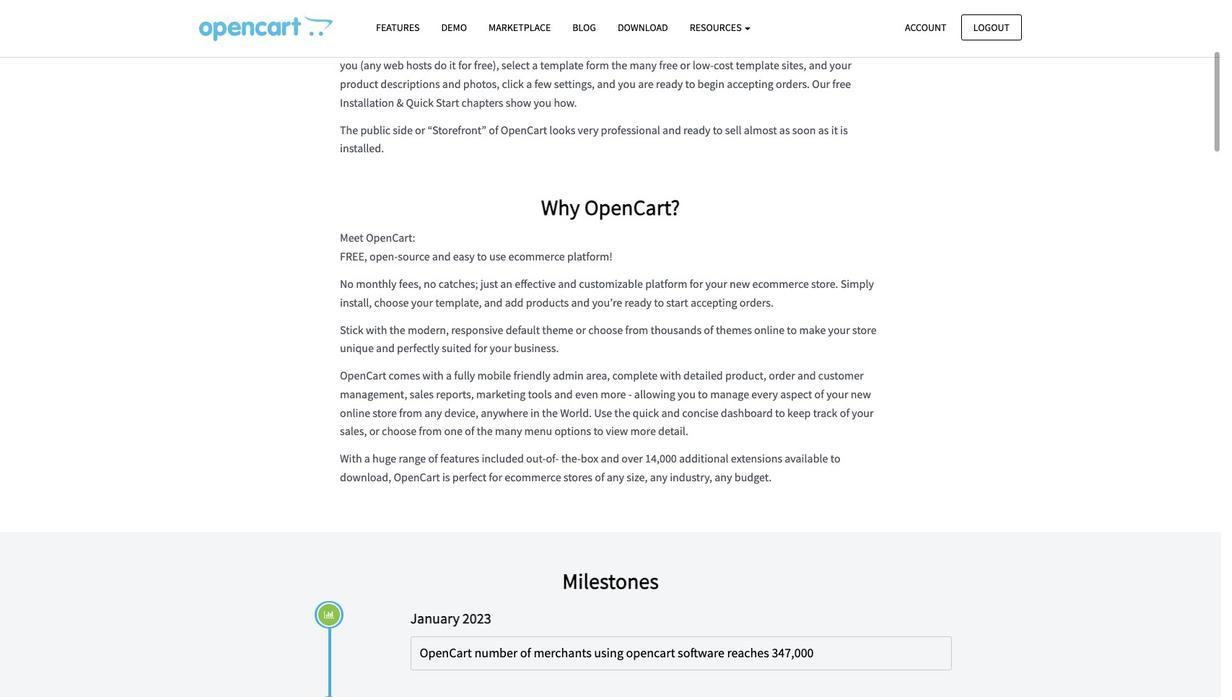 Task type: describe. For each thing, give the bounding box(es) containing it.
suited
[[442, 341, 472, 355]]

the public side or "storefront" of opencart looks very professional and ready to sell almost as soon as it is installed.
[[340, 122, 848, 155]]

menu
[[524, 424, 552, 438]]

looks
[[549, 122, 576, 137]]

software
[[678, 644, 725, 661]]

how.
[[554, 95, 577, 109]]

1 as from the left
[[779, 122, 790, 137]]

the up view
[[614, 405, 630, 420]]

orders. inside 'no monthly fees, no catches; just an effective and customizable platform for your new ecommerce store. simply install, choose your template, and add products and you're ready to start accepting orders.'
[[740, 295, 774, 309]]

no monthly fees, no catches; just an effective and customizable platform for your new ecommerce store. simply install, choose your template, and add products and you're ready to start accepting orders.
[[340, 276, 874, 309]]

opencart number of merchants using opencart software reaches 347,000
[[420, 644, 814, 661]]

many inside an opencart store can be ready to take orders soon after installation. all you have to do is have it installed for you (any web hosts do it for free), select a template form the many free or low-cost template sites, and your product descriptions and photos, click a few settings, and you are ready to begin accepting orders. our free installation & quick start chapters show you how.
[[630, 58, 657, 72]]

view
[[606, 424, 628, 438]]

side
[[393, 122, 413, 137]]

marketplace
[[489, 21, 551, 34]]

complete
[[612, 368, 658, 383]]

your right track
[[852, 405, 874, 420]]

a right select
[[532, 58, 538, 72]]

the right in
[[542, 405, 558, 420]]

with inside stick with the modern, responsive default theme or choose from thousands of themes online to make your store unique and perfectly suited for your business.
[[366, 322, 387, 337]]

opencart down january 2023
[[420, 644, 472, 661]]

out-
[[526, 451, 546, 466]]

concise
[[682, 405, 719, 420]]

any left size,
[[607, 470, 624, 484]]

or inside 'opencart comes with a fully mobile friendly admin area, complete with detailed product, order and customer management, sales reports, marketing tools and even more - allowing you to manage every aspect of your new online store from any device, anywhere in the world. use the quick and concise dashboard to keep track of your sales, or choose from one of the many menu options to view more detail.'
[[369, 424, 380, 438]]

of right range
[[428, 451, 438, 466]]

fully
[[454, 368, 475, 383]]

available
[[785, 451, 828, 466]]

january
[[410, 609, 460, 628]]

for inside "with a huge range of features included out-of- the-box and over 14,000 additional extensions available to download, opencart is perfect for ecommerce stores of any size, any industry, any budget."
[[489, 470, 502, 484]]

installation
[[340, 95, 394, 109]]

thousands
[[651, 322, 702, 337]]

of inside stick with the modern, responsive default theme or choose from thousands of themes online to make your store unique and perfectly suited for your business.
[[704, 322, 714, 337]]

347,000
[[772, 644, 814, 661]]

blog link
[[562, 15, 607, 41]]

installation.
[[613, 40, 670, 54]]

0 horizontal spatial it
[[449, 58, 456, 72]]

and inside the public side or "storefront" of opencart looks very professional and ready to sell almost as soon as it is installed.
[[663, 122, 681, 137]]

for right installed
[[848, 40, 861, 54]]

it inside the public side or "storefront" of opencart looks very professional and ready to sell almost as soon as it is installed.
[[831, 122, 838, 137]]

few
[[534, 76, 552, 91]]

unique
[[340, 341, 374, 355]]

your down no
[[411, 295, 433, 309]]

account link
[[893, 14, 959, 40]]

or inside stick with the modern, responsive default theme or choose from thousands of themes online to make your store unique and perfectly suited for your business.
[[576, 322, 586, 337]]

box
[[581, 451, 599, 466]]

click
[[502, 76, 524, 91]]

admin
[[553, 368, 584, 383]]

aspect
[[780, 387, 812, 401]]

1 vertical spatial free
[[832, 76, 851, 91]]

your inside an opencart store can be ready to take orders soon after installation. all you have to do is have it installed for you (any web hosts do it for free), select a template form the many free or low-cost template sites, and your product descriptions and photos, click a few settings, and you are ready to begin accepting orders. our free installation & quick start chapters show you how.
[[830, 58, 852, 72]]

included
[[482, 451, 524, 466]]

platform!
[[567, 249, 613, 263]]

form
[[586, 58, 609, 72]]

your right make
[[828, 322, 850, 337]]

14,000
[[645, 451, 677, 466]]

low-
[[693, 58, 714, 72]]

meet opencart: free, open-source and easy to use ecommerce platform!
[[340, 230, 613, 263]]

even
[[575, 387, 598, 401]]

accepting inside 'no monthly fees, no catches; just an effective and customizable platform for your new ecommerce store. simply install, choose your template, and add products and you're ready to start accepting orders.'
[[691, 295, 737, 309]]

just
[[480, 276, 498, 291]]

online inside stick with the modern, responsive default theme or choose from thousands of themes online to make your store unique and perfectly suited for your business.
[[754, 322, 785, 337]]

or inside an opencart store can be ready to take orders soon after installation. all you have to do is have it installed for you (any web hosts do it for free), select a template form the many free or low-cost template sites, and your product descriptions and photos, click a few settings, and you are ready to begin accepting orders. our free installation & quick start chapters show you how.
[[680, 58, 690, 72]]

opencart inside "with a huge range of features included out-of- the-box and over 14,000 additional extensions available to download, opencart is perfect for ecommerce stores of any size, any industry, any budget."
[[394, 470, 440, 484]]

and up products
[[558, 276, 577, 291]]

show
[[506, 95, 531, 109]]

is inside "with a huge range of features included out-of- the-box and over 14,000 additional extensions available to download, opencart is perfect for ecommerce stores of any size, any industry, any budget."
[[442, 470, 450, 484]]

choose inside 'no monthly fees, no catches; just an effective and customizable platform for your new ecommerce store. simply install, choose your template, and add products and you're ready to start accepting orders.'
[[374, 295, 409, 309]]

detailed
[[684, 368, 723, 383]]

and down just
[[484, 295, 503, 309]]

to left the take
[[494, 40, 504, 54]]

why opencart?
[[541, 193, 680, 221]]

opencart - company image
[[199, 15, 333, 41]]

you down an
[[340, 58, 358, 72]]

2 vertical spatial from
[[419, 424, 442, 438]]

world.
[[560, 405, 592, 420]]

options
[[555, 424, 591, 438]]

opencart inside the public side or "storefront" of opencart looks very professional and ready to sell almost as soon as it is installed.
[[501, 122, 547, 137]]

orders
[[529, 40, 560, 54]]

features
[[376, 21, 420, 34]]

and down admin
[[554, 387, 573, 401]]

0 horizontal spatial free
[[659, 58, 678, 72]]

store inside 'opencart comes with a fully mobile friendly admin area, complete with detailed product, order and customer management, sales reports, marketing tools and even more - allowing you to manage every aspect of your new online store from any device, anywhere in the world. use the quick and concise dashboard to keep track of your sales, or choose from one of the many menu options to view more detail.'
[[373, 405, 397, 420]]

friendly
[[513, 368, 550, 383]]

demo
[[441, 21, 467, 34]]

to left view
[[594, 424, 604, 438]]

you right all
[[687, 40, 704, 54]]

the
[[340, 122, 358, 137]]

anywhere
[[481, 405, 528, 420]]

marketplace link
[[478, 15, 562, 41]]

can
[[430, 40, 447, 54]]

to up cost
[[732, 40, 742, 54]]

open-
[[370, 249, 398, 263]]

the down anywhere
[[477, 424, 493, 438]]

opencart:
[[366, 230, 415, 245]]

accepting inside an opencart store can be ready to take orders soon after installation. all you have to do is have it installed for you (any web hosts do it for free), select a template form the many free or low-cost template sites, and your product descriptions and photos, click a few settings, and you are ready to begin accepting orders. our free installation & quick start chapters show you how.
[[727, 76, 774, 91]]

and down the form
[[597, 76, 616, 91]]

store.
[[811, 276, 838, 291]]

with a huge range of features included out-of- the-box and over 14,000 additional extensions available to download, opencart is perfect for ecommerce stores of any size, any industry, any budget.
[[340, 451, 841, 484]]

0 vertical spatial do
[[745, 40, 757, 54]]

store inside stick with the modern, responsive default theme or choose from thousands of themes online to make your store unique and perfectly suited for your business.
[[852, 322, 877, 337]]

2 template from the left
[[736, 58, 779, 72]]

the inside an opencart store can be ready to take orders soon after installation. all you have to do is have it installed for you (any web hosts do it for free), select a template form the many free or low-cost template sites, and your product descriptions and photos, click a few settings, and you are ready to begin accepting orders. our free installation & quick start chapters show you how.
[[611, 58, 627, 72]]

1 horizontal spatial it
[[795, 40, 802, 54]]

reaches
[[727, 644, 769, 661]]

&
[[397, 95, 404, 109]]

effective
[[515, 276, 556, 291]]

perfectly
[[397, 341, 439, 355]]

features link
[[365, 15, 431, 41]]

or inside the public side or "storefront" of opencart looks very professional and ready to sell almost as soon as it is installed.
[[415, 122, 425, 137]]

photos,
[[463, 76, 500, 91]]

and up start
[[442, 76, 461, 91]]

any down additional
[[715, 470, 732, 484]]

ready right are
[[656, 76, 683, 91]]

features
[[440, 451, 479, 466]]

sites,
[[782, 58, 807, 72]]

orders. inside an opencart store can be ready to take orders soon after installation. all you have to do is have it installed for you (any web hosts do it for free), select a template form the many free or low-cost template sites, and your product descriptions and photos, click a few settings, and you are ready to begin accepting orders. our free installation & quick start chapters show you how.
[[776, 76, 810, 91]]

reports,
[[436, 387, 474, 401]]

track
[[813, 405, 838, 420]]

products
[[526, 295, 569, 309]]

free,
[[340, 249, 367, 263]]

an
[[500, 276, 513, 291]]

any down 14,000
[[650, 470, 668, 484]]

your down customer
[[826, 387, 848, 401]]

area,
[[586, 368, 610, 383]]

and up detail.
[[661, 405, 680, 420]]

you down "few"
[[534, 95, 552, 109]]

to left "keep"
[[775, 405, 785, 420]]

sales
[[410, 387, 434, 401]]

of-
[[546, 451, 559, 466]]

using
[[594, 644, 624, 661]]

and inside the meet opencart: free, open-source and easy to use ecommerce platform!
[[432, 249, 451, 263]]

descriptions
[[381, 76, 440, 91]]

default
[[506, 322, 540, 337]]

soon inside an opencart store can be ready to take orders soon after installation. all you have to do is have it installed for you (any web hosts do it for free), select a template form the many free or low-cost template sites, and your product descriptions and photos, click a few settings, and you are ready to begin accepting orders. our free installation & quick start chapters show you how.
[[562, 40, 586, 54]]



Task type: vqa. For each thing, say whether or not it's contained in the screenshot.
Noda IMAGE
no



Task type: locate. For each thing, give the bounding box(es) containing it.
management,
[[340, 387, 407, 401]]

accepting down cost
[[727, 76, 774, 91]]

customizable
[[579, 276, 643, 291]]

1 vertical spatial store
[[852, 322, 877, 337]]

opencart inside an opencart store can be ready to take orders soon after installation. all you have to do is have it installed for you (any web hosts do it for free), select a template form the many free or low-cost template sites, and your product descriptions and photos, click a few settings, and you are ready to begin accepting orders. our free installation & quick start chapters show you how.
[[355, 40, 401, 54]]

manage
[[710, 387, 749, 401]]

2 vertical spatial choose
[[382, 424, 417, 438]]

do
[[745, 40, 757, 54], [434, 58, 447, 72]]

2023
[[463, 609, 491, 628]]

ecommerce
[[508, 249, 565, 263], [752, 276, 809, 291], [505, 470, 561, 484]]

(any
[[360, 58, 381, 72]]

number
[[475, 644, 518, 661]]

1 horizontal spatial store
[[404, 40, 428, 54]]

dashboard
[[721, 405, 773, 420]]

to inside "with a huge range of features included out-of- the-box and over 14,000 additional extensions available to download, opencart is perfect for ecommerce stores of any size, any industry, any budget."
[[831, 451, 841, 466]]

to inside the public side or "storefront" of opencart looks very professional and ready to sell almost as soon as it is installed.
[[713, 122, 723, 137]]

january 2023
[[410, 609, 491, 628]]

1 vertical spatial orders.
[[740, 295, 774, 309]]

meet
[[340, 230, 364, 245]]

you up concise
[[678, 387, 696, 401]]

to left make
[[787, 322, 797, 337]]

to inside the meet opencart: free, open-source and easy to use ecommerce platform!
[[477, 249, 487, 263]]

0 horizontal spatial do
[[434, 58, 447, 72]]

1 vertical spatial it
[[449, 58, 456, 72]]

over
[[622, 451, 643, 466]]

opencart down range
[[394, 470, 440, 484]]

1 horizontal spatial is
[[760, 40, 767, 54]]

use
[[489, 249, 506, 263]]

new up themes
[[730, 276, 750, 291]]

ecommerce inside "with a huge range of features included out-of- the-box and over 14,000 additional extensions available to download, opencart is perfect for ecommerce stores of any size, any industry, any budget."
[[505, 470, 561, 484]]

themes
[[716, 322, 752, 337]]

-
[[628, 387, 632, 401]]

device,
[[444, 405, 478, 420]]

any
[[425, 405, 442, 420], [607, 470, 624, 484], [650, 470, 668, 484], [715, 470, 732, 484]]

0 vertical spatial is
[[760, 40, 767, 54]]

our
[[812, 76, 830, 91]]

ecommerce inside 'no monthly fees, no catches; just an effective and customizable platform for your new ecommerce store. simply install, choose your template, and add products and you're ready to start accepting orders.'
[[752, 276, 809, 291]]

many down installation.
[[630, 58, 657, 72]]

0 vertical spatial orders.
[[776, 76, 810, 91]]

ecommerce left the store.
[[752, 276, 809, 291]]

1 vertical spatial from
[[399, 405, 422, 420]]

1 vertical spatial new
[[851, 387, 871, 401]]

1 vertical spatial do
[[434, 58, 447, 72]]

very
[[578, 122, 599, 137]]

choose down monthly
[[374, 295, 409, 309]]

0 horizontal spatial orders.
[[740, 295, 774, 309]]

soon
[[562, 40, 586, 54], [792, 122, 816, 137]]

allowing
[[634, 387, 675, 401]]

budget.
[[735, 470, 772, 484]]

with right stick on the top
[[366, 322, 387, 337]]

1 vertical spatial online
[[340, 405, 370, 420]]

monthly
[[356, 276, 397, 291]]

order
[[769, 368, 795, 383]]

ecommerce up effective
[[508, 249, 565, 263]]

to down detailed
[[698, 387, 708, 401]]

1 horizontal spatial online
[[754, 322, 785, 337]]

opencart up the management,
[[340, 368, 386, 383]]

for down 'be' at left
[[458, 58, 472, 72]]

keep
[[787, 405, 811, 420]]

new inside 'opencart comes with a fully mobile friendly admin area, complete with detailed product, order and customer management, sales reports, marketing tools and even more - allowing you to manage every aspect of your new online store from any device, anywhere in the world. use the quick and concise dashboard to keep track of your sales, or choose from one of the many menu options to view more detail.'
[[851, 387, 871, 401]]

comes
[[389, 368, 420, 383]]

and inside stick with the modern, responsive default theme or choose from thousands of themes online to make your store unique and perfectly suited for your business.
[[376, 341, 395, 355]]

of right number
[[520, 644, 531, 661]]

1 horizontal spatial soon
[[792, 122, 816, 137]]

1 horizontal spatial orders.
[[776, 76, 810, 91]]

template right cost
[[736, 58, 779, 72]]

0 vertical spatial new
[[730, 276, 750, 291]]

0 vertical spatial many
[[630, 58, 657, 72]]

2 vertical spatial ecommerce
[[505, 470, 561, 484]]

quick
[[633, 405, 659, 420]]

0 vertical spatial from
[[625, 322, 648, 337]]

0 horizontal spatial have
[[707, 40, 730, 54]]

your up mobile
[[490, 341, 512, 355]]

the inside stick with the modern, responsive default theme or choose from thousands of themes online to make your store unique and perfectly suited for your business.
[[389, 322, 405, 337]]

hosts
[[406, 58, 432, 72]]

many inside 'opencart comes with a fully mobile friendly admin area, complete with detailed product, order and customer management, sales reports, marketing tools and even more - allowing you to manage every aspect of your new online store from any device, anywhere in the world. use the quick and concise dashboard to keep track of your sales, or choose from one of the many menu options to view more detail.'
[[495, 424, 522, 438]]

and inside "with a huge range of features included out-of- the-box and over 14,000 additional extensions available to download, opencart is perfect for ecommerce stores of any size, any industry, any budget."
[[601, 451, 619, 466]]

cost
[[714, 58, 734, 72]]

2 as from the left
[[818, 122, 829, 137]]

platform
[[645, 276, 687, 291]]

store
[[404, 40, 428, 54], [852, 322, 877, 337], [373, 405, 397, 420]]

of right one
[[465, 424, 474, 438]]

have up sites, on the top right
[[770, 40, 793, 54]]

2 horizontal spatial with
[[660, 368, 681, 383]]

2 horizontal spatial it
[[831, 122, 838, 137]]

use
[[594, 405, 612, 420]]

accepting
[[727, 76, 774, 91], [691, 295, 737, 309]]

1 horizontal spatial template
[[736, 58, 779, 72]]

a right with
[[364, 451, 370, 466]]

orders.
[[776, 76, 810, 91], [740, 295, 774, 309]]

soon inside the public side or "storefront" of opencart looks very professional and ready to sell almost as soon as it is installed.
[[792, 122, 816, 137]]

choose inside stick with the modern, responsive default theme or choose from thousands of themes online to make your store unique and perfectly suited for your business.
[[588, 322, 623, 337]]

your
[[830, 58, 852, 72], [706, 276, 727, 291], [411, 295, 433, 309], [828, 322, 850, 337], [490, 341, 512, 355], [826, 387, 848, 401], [852, 405, 874, 420]]

store down simply on the top
[[852, 322, 877, 337]]

select
[[501, 58, 530, 72]]

for inside 'no monthly fees, no catches; just an effective and customizable platform for your new ecommerce store. simply install, choose your template, and add products and you're ready to start accepting orders.'
[[690, 276, 703, 291]]

1 have from the left
[[707, 40, 730, 54]]

1 horizontal spatial as
[[818, 122, 829, 137]]

opencart down the show
[[501, 122, 547, 137]]

from down sales
[[399, 405, 422, 420]]

more left -
[[601, 387, 626, 401]]

a left fully
[[446, 368, 452, 383]]

ready left sell
[[683, 122, 711, 137]]

public
[[360, 122, 391, 137]]

in
[[531, 405, 540, 420]]

choose down you're
[[588, 322, 623, 337]]

ecommerce inside the meet opencart: free, open-source and easy to use ecommerce platform!
[[508, 249, 565, 263]]

of right track
[[840, 405, 850, 420]]

or left low-
[[680, 58, 690, 72]]

0 vertical spatial store
[[404, 40, 428, 54]]

any inside 'opencart comes with a fully mobile friendly admin area, complete with detailed product, order and customer management, sales reports, marketing tools and even more - allowing you to manage every aspect of your new online store from any device, anywhere in the world. use the quick and concise dashboard to keep track of your sales, or choose from one of the many menu options to view more detail.'
[[425, 405, 442, 420]]

catches;
[[439, 276, 478, 291]]

and left 'easy'
[[432, 249, 451, 263]]

the right the form
[[611, 58, 627, 72]]

opencart
[[626, 644, 675, 661]]

for down responsive
[[474, 341, 487, 355]]

an
[[340, 40, 353, 54]]

"storefront"
[[428, 122, 486, 137]]

0 horizontal spatial with
[[366, 322, 387, 337]]

the-
[[561, 451, 581, 466]]

0 vertical spatial more
[[601, 387, 626, 401]]

and up aspect
[[797, 368, 816, 383]]

free),
[[474, 58, 499, 72]]

0 horizontal spatial more
[[601, 387, 626, 401]]

0 vertical spatial online
[[754, 322, 785, 337]]

installed
[[804, 40, 845, 54]]

choose up range
[[382, 424, 417, 438]]

one
[[444, 424, 463, 438]]

be
[[450, 40, 462, 54]]

opencart up (any
[[355, 40, 401, 54]]

to right 'available'
[[831, 451, 841, 466]]

and right professional
[[663, 122, 681, 137]]

or
[[680, 58, 690, 72], [415, 122, 425, 137], [576, 322, 586, 337], [369, 424, 380, 438]]

1 vertical spatial soon
[[792, 122, 816, 137]]

1 horizontal spatial have
[[770, 40, 793, 54]]

0 horizontal spatial template
[[540, 58, 584, 72]]

0 vertical spatial it
[[795, 40, 802, 54]]

to inside stick with the modern, responsive default theme or choose from thousands of themes online to make your store unique and perfectly suited for your business.
[[787, 322, 797, 337]]

from
[[625, 322, 648, 337], [399, 405, 422, 420], [419, 424, 442, 438]]

of down the box
[[595, 470, 605, 484]]

2 vertical spatial is
[[442, 470, 450, 484]]

soon right almost
[[792, 122, 816, 137]]

store up hosts
[[404, 40, 428, 54]]

sell
[[725, 122, 742, 137]]

quick
[[406, 95, 434, 109]]

store inside an opencart store can be ready to take orders soon after installation. all you have to do is have it installed for you (any web hosts do it for free), select a template form the many free or low-cost template sites, and your product descriptions and photos, click a few settings, and you are ready to begin accepting orders. our free installation & quick start chapters show you how.
[[404, 40, 428, 54]]

new down customer
[[851, 387, 871, 401]]

have up cost
[[707, 40, 730, 54]]

1 vertical spatial many
[[495, 424, 522, 438]]

0 vertical spatial ecommerce
[[508, 249, 565, 263]]

2 vertical spatial it
[[831, 122, 838, 137]]

as down our
[[818, 122, 829, 137]]

of up track
[[815, 387, 824, 401]]

online up the sales,
[[340, 405, 370, 420]]

mobile
[[477, 368, 511, 383]]

with up sales
[[422, 368, 444, 383]]

industry,
[[670, 470, 712, 484]]

with up allowing
[[660, 368, 681, 383]]

theme
[[542, 322, 573, 337]]

of down chapters
[[489, 122, 498, 137]]

many down anywhere
[[495, 424, 522, 438]]

or right theme
[[576, 322, 586, 337]]

1 template from the left
[[540, 58, 584, 72]]

online inside 'opencart comes with a fully mobile friendly admin area, complete with detailed product, order and customer management, sales reports, marketing tools and even more - allowing you to manage every aspect of your new online store from any device, anywhere in the world. use the quick and concise dashboard to keep track of your sales, or choose from one of the many menu options to view more detail.'
[[340, 405, 370, 420]]

choose inside 'opencart comes with a fully mobile friendly admin area, complete with detailed product, order and customer management, sales reports, marketing tools and even more - allowing you to manage every aspect of your new online store from any device, anywhere in the world. use the quick and concise dashboard to keep track of your sales, or choose from one of the many menu options to view more detail.'
[[382, 424, 417, 438]]

soon down blog
[[562, 40, 586, 54]]

opencart inside 'opencart comes with a fully mobile friendly admin area, complete with detailed product, order and customer management, sales reports, marketing tools and even more - allowing you to manage every aspect of your new online store from any device, anywhere in the world. use the quick and concise dashboard to keep track of your sales, or choose from one of the many menu options to view more detail.'
[[340, 368, 386, 383]]

additional
[[679, 451, 729, 466]]

0 horizontal spatial store
[[373, 405, 397, 420]]

0 vertical spatial accepting
[[727, 76, 774, 91]]

product
[[340, 76, 378, 91]]

the up perfectly
[[389, 322, 405, 337]]

new inside 'no monthly fees, no catches; just an effective and customizable platform for your new ecommerce store. simply install, choose your template, and add products and you're ready to start accepting orders.'
[[730, 276, 750, 291]]

customer
[[818, 368, 864, 383]]

easy
[[453, 249, 475, 263]]

and up our
[[809, 58, 827, 72]]

as
[[779, 122, 790, 137], [818, 122, 829, 137]]

1 vertical spatial ecommerce
[[752, 276, 809, 291]]

for inside stick with the modern, responsive default theme or choose from thousands of themes online to make your store unique and perfectly suited for your business.
[[474, 341, 487, 355]]

0 horizontal spatial new
[[730, 276, 750, 291]]

ready inside the public side or "storefront" of opencart looks very professional and ready to sell almost as soon as it is installed.
[[683, 122, 711, 137]]

ready up free),
[[464, 40, 491, 54]]

2 horizontal spatial is
[[840, 122, 848, 137]]

online right themes
[[754, 322, 785, 337]]

install,
[[340, 295, 372, 309]]

a inside "with a huge range of features included out-of- the-box and over 14,000 additional extensions available to download, opencart is perfect for ecommerce stores of any size, any industry, any budget."
[[364, 451, 370, 466]]

begin
[[698, 76, 725, 91]]

your down installed
[[830, 58, 852, 72]]

every
[[752, 387, 778, 401]]

your up themes
[[706, 276, 727, 291]]

size,
[[627, 470, 648, 484]]

blog
[[573, 21, 596, 34]]

a inside 'opencart comes with a fully mobile friendly admin area, complete with detailed product, order and customer management, sales reports, marketing tools and even more - allowing you to manage every aspect of your new online store from any device, anywhere in the world. use the quick and concise dashboard to keep track of your sales, or choose from one of the many menu options to view more detail.'
[[446, 368, 452, 383]]

0 horizontal spatial is
[[442, 470, 450, 484]]

2 horizontal spatial store
[[852, 322, 877, 337]]

accepting up themes
[[691, 295, 737, 309]]

ecommerce down out-
[[505, 470, 561, 484]]

0 horizontal spatial as
[[779, 122, 790, 137]]

demo link
[[431, 15, 478, 41]]

1 horizontal spatial more
[[630, 424, 656, 438]]

logout link
[[961, 14, 1022, 40]]

0 vertical spatial free
[[659, 58, 678, 72]]

0 horizontal spatial online
[[340, 405, 370, 420]]

milestones
[[562, 567, 659, 595]]

1 vertical spatial is
[[840, 122, 848, 137]]

free right our
[[832, 76, 851, 91]]

1 vertical spatial choose
[[588, 322, 623, 337]]

1 horizontal spatial new
[[851, 387, 871, 401]]

to left sell
[[713, 122, 723, 137]]

resources link
[[679, 15, 762, 41]]

to inside 'no monthly fees, no catches; just an effective and customizable platform for your new ecommerce store. simply install, choose your template, and add products and you're ready to start accepting orders.'
[[654, 295, 664, 309]]

from left the thousands
[[625, 322, 648, 337]]

to left begin
[[685, 76, 695, 91]]

and left you're
[[571, 295, 590, 309]]

source
[[398, 249, 430, 263]]

you inside 'opencart comes with a fully mobile friendly admin area, complete with detailed product, order and customer management, sales reports, marketing tools and even more - allowing you to manage every aspect of your new online store from any device, anywhere in the world. use the quick and concise dashboard to keep track of your sales, or choose from one of the many menu options to view more detail.'
[[678, 387, 696, 401]]

and right unique
[[376, 341, 395, 355]]

2 have from the left
[[770, 40, 793, 54]]

orders. up themes
[[740, 295, 774, 309]]

store down the management,
[[373, 405, 397, 420]]

from left one
[[419, 424, 442, 438]]

stores
[[564, 470, 593, 484]]

0 vertical spatial soon
[[562, 40, 586, 54]]

from inside stick with the modern, responsive default theme or choose from thousands of themes online to make your store unique and perfectly suited for your business.
[[625, 322, 648, 337]]

2 vertical spatial store
[[373, 405, 397, 420]]

you left are
[[618, 76, 636, 91]]

download
[[618, 21, 668, 34]]

1 horizontal spatial many
[[630, 58, 657, 72]]

to left use
[[477, 249, 487, 263]]

1 vertical spatial accepting
[[691, 295, 737, 309]]

for right platform
[[690, 276, 703, 291]]

ready inside 'no monthly fees, no catches; just an effective and customizable platform for your new ecommerce store. simply install, choose your template, and add products and you're ready to start accepting orders.'
[[625, 295, 652, 309]]

0 horizontal spatial soon
[[562, 40, 586, 54]]

a left "few"
[[526, 76, 532, 91]]

more
[[601, 387, 626, 401], [630, 424, 656, 438]]

of left themes
[[704, 322, 714, 337]]

0 vertical spatial choose
[[374, 295, 409, 309]]

of inside the public side or "storefront" of opencart looks very professional and ready to sell almost as soon as it is installed.
[[489, 122, 498, 137]]

1 horizontal spatial free
[[832, 76, 851, 91]]

template up settings, on the left top
[[540, 58, 584, 72]]

opencart?
[[584, 193, 680, 221]]

1 horizontal spatial with
[[422, 368, 444, 383]]

almost
[[744, 122, 777, 137]]

orders. down sites, on the top right
[[776, 76, 810, 91]]

1 vertical spatial more
[[630, 424, 656, 438]]

is inside the public side or "storefront" of opencart looks very professional and ready to sell almost as soon as it is installed.
[[840, 122, 848, 137]]

stick
[[340, 322, 364, 337]]

0 horizontal spatial many
[[495, 424, 522, 438]]

is inside an opencart store can be ready to take orders soon after installation. all you have to do is have it installed for you (any web hosts do it for free), select a template form the many free or low-cost template sites, and your product descriptions and photos, click a few settings, and you are ready to begin accepting orders. our free installation & quick start chapters show you how.
[[760, 40, 767, 54]]

for down included
[[489, 470, 502, 484]]

1 horizontal spatial do
[[745, 40, 757, 54]]

choose
[[374, 295, 409, 309], [588, 322, 623, 337], [382, 424, 417, 438]]

to left start
[[654, 295, 664, 309]]

download,
[[340, 470, 391, 484]]



